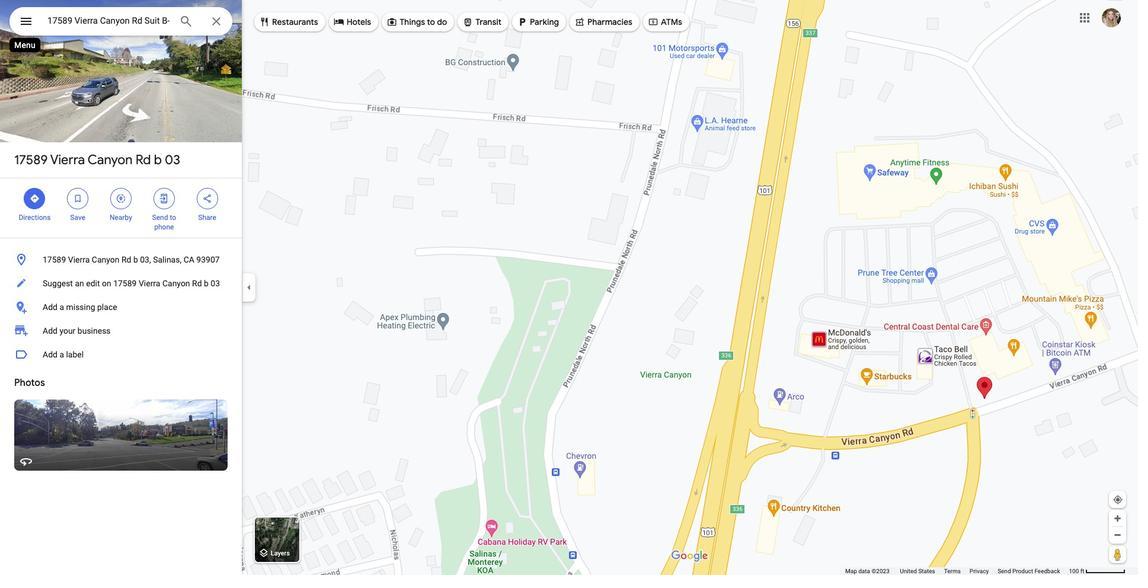 Task type: vqa. For each thing, say whether or not it's contained in the screenshot.


Task type: describe. For each thing, give the bounding box(es) containing it.
data
[[859, 568, 871, 575]]

missing
[[66, 302, 95, 312]]

things
[[400, 17, 425, 27]]

17589 for 17589 vierra canyon rd b 03, salinas, ca 93907
[[43, 255, 66, 265]]

2 horizontal spatial rd
[[192, 279, 202, 288]]

send product feedback
[[998, 568, 1061, 575]]

share
[[198, 214, 216, 222]]

feedback
[[1035, 568, 1061, 575]]

17589 inside the suggest an edit on 17589 vierra canyon rd b 03 button
[[113, 279, 137, 288]]

privacy button
[[970, 568, 989, 575]]

100 ft
[[1070, 568, 1085, 575]]


[[159, 192, 169, 205]]

none field inside the 17589 vierra canyon rd suit b-03, prunedale, ca 93907 field
[[47, 14, 170, 28]]


[[202, 192, 213, 205]]

zoom out image
[[1114, 531, 1123, 540]]

salinas,
[[153, 255, 182, 265]]


[[116, 192, 126, 205]]

 pharmacies
[[575, 15, 633, 28]]

collapse side panel image
[[243, 281, 256, 294]]

 transit
[[463, 15, 502, 28]]


[[259, 15, 270, 28]]

100
[[1070, 568, 1080, 575]]

suggest an edit on 17589 vierra canyon rd b 03 button
[[0, 272, 242, 295]]

add a missing place button
[[0, 295, 242, 319]]

17589 vierra canyon rd b 03, salinas, ca 93907 button
[[0, 248, 242, 272]]

add your business link
[[0, 319, 242, 343]]

 button
[[9, 7, 43, 38]]

directions
[[19, 214, 51, 222]]

show street view coverage image
[[1110, 546, 1127, 563]]

terms
[[945, 568, 961, 575]]

send to phone
[[152, 214, 176, 231]]


[[334, 15, 344, 28]]

pharmacies
[[588, 17, 633, 27]]

03 inside button
[[211, 279, 220, 288]]

place
[[97, 302, 117, 312]]

to inside 'send to phone'
[[170, 214, 176, 222]]

send for send product feedback
[[998, 568, 1012, 575]]

hotels
[[347, 17, 371, 27]]

 search field
[[9, 7, 232, 38]]

 things to do
[[387, 15, 447, 28]]

93907
[[197, 255, 220, 265]]

add a label
[[43, 350, 84, 359]]

footer inside google maps element
[[846, 568, 1070, 575]]

united states
[[901, 568, 936, 575]]

add your business
[[43, 326, 111, 336]]

canyon for 03,
[[92, 255, 119, 265]]


[[463, 15, 473, 28]]

an
[[75, 279, 84, 288]]


[[72, 192, 83, 205]]

canyon inside the suggest an edit on 17589 vierra canyon rd b 03 button
[[162, 279, 190, 288]]

b for 03
[[154, 152, 162, 168]]

atms
[[661, 17, 683, 27]]

17589 vierra canyon rd b 03 main content
[[0, 0, 242, 575]]

business
[[78, 326, 111, 336]]

a for label
[[60, 350, 64, 359]]

add for add a label
[[43, 350, 57, 359]]



Task type: locate. For each thing, give the bounding box(es) containing it.
0 horizontal spatial rd
[[122, 255, 131, 265]]

0 vertical spatial add
[[43, 302, 57, 312]]

zoom in image
[[1114, 514, 1123, 523]]

17589 up the  on the top left of page
[[14, 152, 48, 168]]

1 vertical spatial b
[[133, 255, 138, 265]]

0 horizontal spatial 03
[[165, 152, 180, 168]]

b up 
[[154, 152, 162, 168]]

on
[[102, 279, 111, 288]]

0 horizontal spatial b
[[133, 255, 138, 265]]

map
[[846, 568, 857, 575]]

add inside button
[[43, 302, 57, 312]]

add inside button
[[43, 350, 57, 359]]

add left your
[[43, 326, 57, 336]]

0 vertical spatial 17589
[[14, 152, 48, 168]]


[[387, 15, 397, 28]]

to left do
[[427, 17, 435, 27]]

1 vertical spatial canyon
[[92, 255, 119, 265]]

privacy
[[970, 568, 989, 575]]

17589 inside 17589 vierra canyon rd b 03, salinas, ca 93907 button
[[43, 255, 66, 265]]

restaurants
[[272, 17, 318, 27]]

0 horizontal spatial to
[[170, 214, 176, 222]]

1 horizontal spatial rd
[[136, 152, 151, 168]]

0 vertical spatial b
[[154, 152, 162, 168]]

united states button
[[901, 568, 936, 575]]

2 vertical spatial rd
[[192, 279, 202, 288]]

parking
[[530, 17, 559, 27]]

add a label button
[[0, 343, 242, 367]]

add down the 'suggest'
[[43, 302, 57, 312]]

3 add from the top
[[43, 350, 57, 359]]

a for missing
[[60, 302, 64, 312]]

edit
[[86, 279, 100, 288]]

03 up 
[[165, 152, 180, 168]]

canyon
[[88, 152, 133, 168], [92, 255, 119, 265], [162, 279, 190, 288]]

send inside button
[[998, 568, 1012, 575]]

a left label
[[60, 350, 64, 359]]

0 vertical spatial to
[[427, 17, 435, 27]]

 restaurants
[[259, 15, 318, 28]]

b
[[154, 152, 162, 168], [133, 255, 138, 265], [204, 279, 209, 288]]

add for add a missing place
[[43, 302, 57, 312]]

17589 for 17589 vierra canyon rd b 03
[[14, 152, 48, 168]]

100 ft button
[[1070, 568, 1126, 575]]

send left product
[[998, 568, 1012, 575]]

product
[[1013, 568, 1034, 575]]

google account: michelle dermenjian  
(michelle.dermenjian@adept.ai) image
[[1103, 8, 1122, 27]]

a inside button
[[60, 350, 64, 359]]

03 down the 93907
[[211, 279, 220, 288]]

2 add from the top
[[43, 326, 57, 336]]

suggest an edit on 17589 vierra canyon rd b 03
[[43, 279, 220, 288]]

states
[[919, 568, 936, 575]]

add
[[43, 302, 57, 312], [43, 326, 57, 336], [43, 350, 57, 359]]

terms button
[[945, 568, 961, 575]]


[[19, 13, 33, 30]]

send inside 'send to phone'
[[152, 214, 168, 222]]

17589 right on
[[113, 279, 137, 288]]

1 vertical spatial to
[[170, 214, 176, 222]]

 hotels
[[334, 15, 371, 28]]

 parking
[[517, 15, 559, 28]]

1 horizontal spatial b
[[154, 152, 162, 168]]

vierra for 17589 vierra canyon rd b 03, salinas, ca 93907
[[68, 255, 90, 265]]

phone
[[154, 223, 174, 231]]

0 vertical spatial send
[[152, 214, 168, 222]]

17589 up the 'suggest'
[[43, 255, 66, 265]]

a
[[60, 302, 64, 312], [60, 350, 64, 359]]

footer
[[846, 568, 1070, 575]]

2 vertical spatial b
[[204, 279, 209, 288]]

canyon inside 17589 vierra canyon rd b 03, salinas, ca 93907 button
[[92, 255, 119, 265]]

vierra up 
[[50, 152, 85, 168]]

None field
[[47, 14, 170, 28]]

to
[[427, 17, 435, 27], [170, 214, 176, 222]]

send up phone
[[152, 214, 168, 222]]

add left label
[[43, 350, 57, 359]]

vierra for 17589 vierra canyon rd b 03
[[50, 152, 85, 168]]

send for send to phone
[[152, 214, 168, 222]]


[[648, 15, 659, 28]]

17589 Vierra Canyon Rd Suit B-03, Prunedale, CA 93907 field
[[9, 7, 232, 36]]

1 a from the top
[[60, 302, 64, 312]]

send product feedback button
[[998, 568, 1061, 575]]

rd left 03, at the top left
[[122, 255, 131, 265]]

footer containing map data ©2023
[[846, 568, 1070, 575]]

1 horizontal spatial to
[[427, 17, 435, 27]]

photos
[[14, 377, 45, 389]]


[[517, 15, 528, 28]]

vierra
[[50, 152, 85, 168], [68, 255, 90, 265], [139, 279, 160, 288]]

canyon for 03
[[88, 152, 133, 168]]

2 vertical spatial canyon
[[162, 279, 190, 288]]

united
[[901, 568, 917, 575]]

2 horizontal spatial b
[[204, 279, 209, 288]]

actions for 17589 vierra canyon rd b 03 region
[[0, 179, 242, 238]]

17589 vierra canyon rd b 03
[[14, 152, 180, 168]]

vierra up the an
[[68, 255, 90, 265]]

layers
[[271, 550, 290, 558]]

to up phone
[[170, 214, 176, 222]]

1 vertical spatial 03
[[211, 279, 220, 288]]

rd for 03,
[[122, 255, 131, 265]]

canyon down salinas,
[[162, 279, 190, 288]]

rd
[[136, 152, 151, 168], [122, 255, 131, 265], [192, 279, 202, 288]]

1 horizontal spatial send
[[998, 568, 1012, 575]]

a left missing
[[60, 302, 64, 312]]

1 vertical spatial add
[[43, 326, 57, 336]]

nearby
[[110, 214, 132, 222]]

suggest
[[43, 279, 73, 288]]

1 vertical spatial a
[[60, 350, 64, 359]]

google maps element
[[0, 0, 1139, 575]]

map data ©2023
[[846, 568, 892, 575]]

2 vertical spatial vierra
[[139, 279, 160, 288]]

03,
[[140, 255, 151, 265]]

0 vertical spatial a
[[60, 302, 64, 312]]

1 vertical spatial send
[[998, 568, 1012, 575]]

2 a from the top
[[60, 350, 64, 359]]

show your location image
[[1113, 495, 1124, 505]]

canyon up 
[[88, 152, 133, 168]]

1 vertical spatial vierra
[[68, 255, 90, 265]]

17589 vierra canyon rd b 03, salinas, ca 93907
[[43, 255, 220, 265]]

1 horizontal spatial 03
[[211, 279, 220, 288]]

©2023
[[872, 568, 890, 575]]


[[29, 192, 40, 205]]

a inside button
[[60, 302, 64, 312]]

transit
[[476, 17, 502, 27]]

add a missing place
[[43, 302, 117, 312]]

 atms
[[648, 15, 683, 28]]

add for add your business
[[43, 326, 57, 336]]

03
[[165, 152, 180, 168], [211, 279, 220, 288]]

canyon up on
[[92, 255, 119, 265]]

b down the 93907
[[204, 279, 209, 288]]

do
[[437, 17, 447, 27]]

your
[[60, 326, 76, 336]]

rd down the ca on the left
[[192, 279, 202, 288]]

rd up actions for 17589 vierra canyon rd b 03 region
[[136, 152, 151, 168]]

vierra down 03, at the top left
[[139, 279, 160, 288]]

rd for 03
[[136, 152, 151, 168]]

send
[[152, 214, 168, 222], [998, 568, 1012, 575]]

b for 03,
[[133, 255, 138, 265]]

0 vertical spatial vierra
[[50, 152, 85, 168]]

1 vertical spatial rd
[[122, 255, 131, 265]]

1 add from the top
[[43, 302, 57, 312]]

0 horizontal spatial send
[[152, 214, 168, 222]]

2 vertical spatial add
[[43, 350, 57, 359]]

17589
[[14, 152, 48, 168], [43, 255, 66, 265], [113, 279, 137, 288]]

save
[[70, 214, 85, 222]]

to inside  things to do
[[427, 17, 435, 27]]

2 vertical spatial 17589
[[113, 279, 137, 288]]

ca
[[184, 255, 194, 265]]

1 vertical spatial 17589
[[43, 255, 66, 265]]

b left 03, at the top left
[[133, 255, 138, 265]]

0 vertical spatial 03
[[165, 152, 180, 168]]


[[575, 15, 585, 28]]

ft
[[1081, 568, 1085, 575]]

0 vertical spatial canyon
[[88, 152, 133, 168]]

0 vertical spatial rd
[[136, 152, 151, 168]]

label
[[66, 350, 84, 359]]



